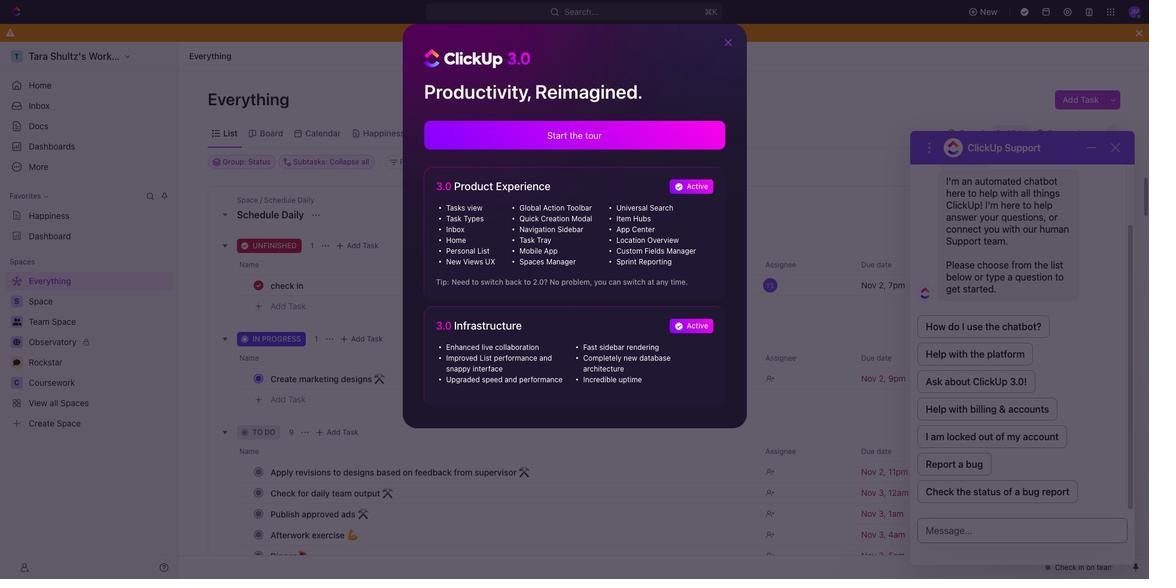 Task type: locate. For each thing, give the bounding box(es) containing it.
search left hide dropdown button
[[960, 128, 988, 138]]

0 vertical spatial list
[[223, 128, 238, 138]]

spaces inside "productivity, reimagined." dialog
[[520, 258, 545, 266]]

architecture
[[584, 365, 624, 374]]

app
[[617, 225, 630, 234], [544, 247, 558, 256]]

browser
[[538, 28, 570, 38]]

hide left customize "button"
[[1008, 128, 1026, 138]]

search
[[960, 128, 988, 138], [650, 204, 674, 213]]

apply revisions to designs based on feedback from supervisor ⚒️ link
[[268, 464, 756, 481]]

on
[[403, 467, 413, 478]]

center
[[632, 225, 655, 234]]

task inside universal search task types
[[446, 214, 462, 223]]

view
[[468, 204, 483, 213]]

dashboard link
[[5, 226, 174, 246]]

item
[[617, 214, 632, 223]]

enable
[[634, 28, 661, 38]]

to right need
[[472, 278, 479, 287]]

app up spaces manager
[[544, 247, 558, 256]]

product
[[454, 180, 493, 193]]

list
[[223, 128, 238, 138], [478, 247, 490, 256], [480, 354, 492, 363]]

happiness left table link
[[363, 128, 405, 138]]

1 vertical spatial manager
[[547, 258, 576, 266]]

0 horizontal spatial happiness link
[[5, 206, 174, 225]]

ux
[[485, 258, 496, 266]]

and right speed
[[505, 375, 518, 384]]

9
[[289, 428, 294, 437]]

0 horizontal spatial you
[[461, 28, 476, 38]]

dashboard
[[29, 231, 71, 241]]

1 horizontal spatial app
[[617, 225, 630, 234]]

in left progress
[[253, 335, 260, 344]]

happiness
[[363, 128, 405, 138], [29, 210, 69, 221]]

completely
[[584, 354, 622, 363]]

new inside custom fields manager new views ux
[[446, 258, 461, 266]]

0 horizontal spatial inbox
[[29, 101, 50, 111]]

designs right marketing
[[341, 374, 372, 384]]

0 horizontal spatial happiness
[[29, 210, 69, 221]]

1 horizontal spatial spaces
[[520, 258, 545, 266]]

Search tasks... text field
[[1001, 153, 1120, 171]]

3.0
[[436, 180, 452, 193], [436, 320, 452, 332]]

home up personal at the left top of the page
[[446, 236, 466, 245]]

location
[[617, 236, 646, 245]]

1 right progress
[[315, 335, 318, 344]]

new inside button
[[981, 7, 998, 17]]

task tray
[[520, 236, 552, 245]]

everything link
[[186, 49, 235, 63]]

spaces down "mobile"
[[520, 258, 545, 266]]

spaces down dashboard
[[10, 258, 35, 266]]

in right check at the left of the page
[[297, 281, 304, 291]]

1 horizontal spatial switch
[[623, 278, 646, 287]]

app inside app center home
[[617, 225, 630, 234]]

0 vertical spatial active
[[687, 182, 709, 191]]

switch
[[481, 278, 504, 287], [623, 278, 646, 287]]

1 horizontal spatial home
[[446, 236, 466, 245]]

1 vertical spatial 3.0
[[436, 320, 452, 332]]

improved
[[446, 354, 478, 363]]

1 spaces from the left
[[10, 258, 35, 266]]

0 vertical spatial manager
[[667, 247, 697, 256]]

to left the 2.0?
[[524, 278, 531, 287]]

reporting
[[639, 258, 672, 266]]

sidebar
[[558, 225, 584, 234]]

performance inside completely new database architecture upgraded speed and performance
[[520, 375, 563, 384]]

0 vertical spatial new
[[981, 7, 998, 17]]

you
[[461, 28, 476, 38], [595, 278, 607, 287]]

0 vertical spatial and
[[540, 354, 552, 363]]

list left board link
[[223, 128, 238, 138]]

0 horizontal spatial search
[[650, 204, 674, 213]]

1 vertical spatial performance
[[520, 375, 563, 384]]

3.0 up enhanced at left
[[436, 320, 452, 332]]

search inside 'search' 'button'
[[960, 128, 988, 138]]

1 horizontal spatial search
[[960, 128, 988, 138]]

1 horizontal spatial manager
[[667, 247, 697, 256]]

home inside sidebar navigation
[[29, 80, 52, 90]]

1 vertical spatial search
[[650, 204, 674, 213]]

1 vertical spatial 1
[[315, 335, 318, 344]]

create marketing designs ⚒️
[[271, 374, 385, 384]]

enable
[[509, 28, 536, 38]]

0 vertical spatial happiness
[[363, 128, 405, 138]]

check for daily team output ⚒️
[[271, 488, 393, 499]]

1 vertical spatial and
[[505, 375, 518, 384]]

0 vertical spatial 3.0
[[436, 180, 452, 193]]

1 horizontal spatial 1
[[315, 335, 318, 344]]

manager down location overview personal list
[[547, 258, 576, 266]]

incredible
[[584, 375, 617, 384]]

custom
[[617, 247, 643, 256]]

2 3.0 from the top
[[436, 320, 452, 332]]

0 vertical spatial search
[[960, 128, 988, 138]]

💪
[[347, 530, 358, 540]]

publish
[[271, 509, 300, 519]]

tree
[[5, 272, 174, 434]]

0 vertical spatial you
[[461, 28, 476, 38]]

check
[[271, 488, 296, 499]]

supervisor
[[475, 467, 517, 478]]

2 vertical spatial list
[[480, 354, 492, 363]]

1 vertical spatial new
[[446, 258, 461, 266]]

to up "team"
[[333, 467, 341, 478]]

designs up output
[[343, 467, 374, 478]]

tree inside sidebar navigation
[[5, 272, 174, 434]]

performance down the fast sidebar rendering improved list performance and snappy interface
[[520, 375, 563, 384]]

0 horizontal spatial spaces
[[10, 258, 35, 266]]

tip: need to switch back to 2.0? no problem, you can switch at any time.
[[436, 278, 688, 287]]

1 vertical spatial app
[[544, 247, 558, 256]]

hide up universal
[[622, 157, 638, 166]]

afterwork exercise 💪 link
[[268, 527, 756, 544]]

1 switch from the left
[[481, 278, 504, 287]]

list down live
[[480, 354, 492, 363]]

1 horizontal spatial new
[[981, 7, 998, 17]]

1 vertical spatial active
[[687, 322, 709, 331]]

in progress
[[253, 335, 301, 344]]

1 vertical spatial list
[[478, 247, 490, 256]]

no
[[550, 278, 560, 287]]

hide left this on the right top of the page
[[667, 28, 685, 38]]

performance down collaboration
[[494, 354, 538, 363]]

1 vertical spatial home
[[446, 236, 466, 245]]

tasks view
[[446, 204, 483, 213]]

list up ux
[[478, 247, 490, 256]]

and up create marketing designs ⚒️ link on the bottom of the page
[[540, 354, 552, 363]]

progress
[[262, 335, 301, 344]]

new
[[981, 7, 998, 17], [446, 258, 461, 266]]

2 horizontal spatial hide
[[1008, 128, 1026, 138]]

0 horizontal spatial new
[[446, 258, 461, 266]]

the
[[570, 130, 583, 141]]

1 right the unfinished
[[311, 241, 314, 250]]

you left can
[[595, 278, 607, 287]]

2 vertical spatial hide
[[622, 157, 638, 166]]

list inside location overview personal list
[[478, 247, 490, 256]]

start
[[548, 130, 568, 141]]

0 vertical spatial 1
[[311, 241, 314, 250]]

0 horizontal spatial in
[[253, 335, 260, 344]]

you right do
[[461, 28, 476, 38]]

2 spaces from the left
[[520, 258, 545, 266]]

2 switch from the left
[[623, 278, 646, 287]]

add task button
[[1056, 90, 1107, 110], [333, 239, 384, 253], [265, 299, 311, 314], [337, 332, 388, 347], [265, 393, 311, 407], [313, 426, 363, 440]]

everything
[[189, 51, 232, 61], [208, 89, 293, 109]]

0 vertical spatial performance
[[494, 354, 538, 363]]

1
[[311, 241, 314, 250], [315, 335, 318, 344]]

1 horizontal spatial you
[[595, 278, 607, 287]]

switch down ux
[[481, 278, 504, 287]]

3.0 up tasks
[[436, 180, 452, 193]]

to
[[499, 28, 507, 38], [472, 278, 479, 287], [524, 278, 531, 287], [253, 428, 263, 437], [333, 467, 341, 478]]

1 vertical spatial in
[[253, 335, 260, 344]]

any
[[657, 278, 669, 287]]

0 horizontal spatial hide
[[622, 157, 638, 166]]

0 vertical spatial hide
[[667, 28, 685, 38]]

0 vertical spatial app
[[617, 225, 630, 234]]

team
[[332, 488, 352, 499]]

inbox up docs
[[29, 101, 50, 111]]

manager down overview
[[667, 247, 697, 256]]

0 vertical spatial designs
[[341, 374, 372, 384]]

upgraded
[[446, 375, 480, 384]]

spaces inside sidebar navigation
[[10, 258, 35, 266]]

inbox down types
[[446, 225, 465, 234]]

live
[[482, 343, 493, 352]]

0 horizontal spatial 1
[[311, 241, 314, 250]]

home inside app center home
[[446, 236, 466, 245]]

1 horizontal spatial and
[[540, 354, 552, 363]]

mobile app
[[520, 247, 558, 256]]

0 vertical spatial home
[[29, 80, 52, 90]]

home up docs
[[29, 80, 52, 90]]

active for 3.0 product experience
[[687, 182, 709, 191]]

0 horizontal spatial and
[[505, 375, 518, 384]]

dashboards
[[29, 141, 75, 152]]

1 vertical spatial happiness link
[[5, 206, 174, 225]]

switch left at
[[623, 278, 646, 287]]

1 horizontal spatial happiness link
[[361, 125, 405, 142]]

and inside completely new database architecture upgraded speed and performance
[[505, 375, 518, 384]]

apply
[[271, 467, 293, 478]]

0 horizontal spatial app
[[544, 247, 558, 256]]

app down item
[[617, 225, 630, 234]]

time.
[[671, 278, 688, 287]]

2 active from the top
[[687, 322, 709, 331]]

3.0 for 3.0 infrastructure
[[436, 320, 452, 332]]

1 vertical spatial inbox
[[446, 225, 465, 234]]

happiness up dashboard
[[29, 210, 69, 221]]

active
[[687, 182, 709, 191], [687, 322, 709, 331]]

0 vertical spatial inbox
[[29, 101, 50, 111]]

list inside the fast sidebar rendering improved list performance and snappy interface
[[480, 354, 492, 363]]

happiness inside sidebar navigation
[[29, 210, 69, 221]]

1 3.0 from the top
[[436, 180, 452, 193]]

daily
[[282, 210, 304, 220]]

1 vertical spatial you
[[595, 278, 607, 287]]

0 horizontal spatial home
[[29, 80, 52, 90]]

sprint reporting
[[617, 258, 672, 266]]

1 vertical spatial hide
[[1008, 128, 1026, 138]]

at
[[648, 278, 655, 287]]

start the tour
[[548, 130, 602, 141]]

search up hubs on the right
[[650, 204, 674, 213]]

0 horizontal spatial switch
[[481, 278, 504, 287]]

feedback
[[415, 467, 452, 478]]

new button
[[964, 2, 1005, 22]]

table
[[427, 128, 449, 138]]

in
[[297, 281, 304, 291], [253, 335, 260, 344]]

1 horizontal spatial inbox
[[446, 225, 465, 234]]

problem,
[[562, 278, 593, 287]]

0 vertical spatial in
[[297, 281, 304, 291]]

0 horizontal spatial manager
[[547, 258, 576, 266]]

mobile
[[520, 247, 542, 256]]

happiness link up dashboard link
[[5, 206, 174, 225]]

active for 3.0 infrastructure
[[687, 322, 709, 331]]

and inside the fast sidebar rendering improved list performance and snappy interface
[[540, 354, 552, 363]]

hubs
[[634, 214, 651, 223]]

happiness link left table link
[[361, 125, 405, 142]]

spaces manager
[[520, 258, 576, 266]]

afterwork
[[271, 530, 310, 540]]

1 active from the top
[[687, 182, 709, 191]]

1 vertical spatial happiness
[[29, 210, 69, 221]]

action
[[543, 204, 565, 213]]



Task type: describe. For each thing, give the bounding box(es) containing it.
interface
[[473, 365, 503, 374]]

do you want to enable browser notifications? enable hide this
[[448, 28, 702, 38]]

quick creation modal
[[520, 214, 593, 223]]

infrastructure
[[454, 320, 522, 332]]

types
[[464, 214, 484, 223]]

doc
[[471, 128, 486, 138]]

to left do
[[253, 428, 263, 437]]

unfinished
[[253, 241, 297, 250]]

need
[[452, 278, 470, 287]]

home link
[[5, 76, 174, 95]]

tray
[[537, 236, 552, 245]]

3.0 infrastructure
[[436, 320, 522, 332]]

1 vertical spatial everything
[[208, 89, 293, 109]]

3.0 product experience
[[436, 180, 551, 193]]

calendar
[[306, 128, 341, 138]]

sidebar navigation
[[0, 42, 179, 580]]

spaces for spaces manager
[[520, 258, 545, 266]]

navigation sidebar
[[520, 225, 584, 234]]

you inside "productivity, reimagined." dialog
[[595, 278, 607, 287]]

personal
[[446, 247, 476, 256]]

hide inside hide dropdown button
[[1008, 128, 1026, 138]]

favorites
[[10, 192, 41, 201]]

database
[[640, 354, 671, 363]]

enhanced live collaboration
[[446, 343, 539, 352]]

1 horizontal spatial in
[[297, 281, 304, 291]]

0 vertical spatial everything
[[189, 51, 232, 61]]

inbox link
[[5, 96, 174, 116]]

new
[[624, 354, 638, 363]]

create
[[271, 374, 297, 384]]

publish approved ads ⚒️
[[271, 509, 369, 519]]

spaces for spaces
[[10, 258, 35, 266]]

hide button
[[617, 155, 642, 169]]

hide inside hide button
[[622, 157, 638, 166]]

schedule daily
[[237, 210, 307, 220]]

table link
[[425, 125, 449, 142]]

universal
[[617, 204, 648, 213]]

doc link
[[468, 125, 486, 142]]

creation
[[541, 214, 570, 223]]

fields
[[645, 247, 665, 256]]

manager inside custom fields manager new views ux
[[667, 247, 697, 256]]

inbox inside sidebar navigation
[[29, 101, 50, 111]]

afterwork exercise 💪
[[271, 530, 358, 540]]

check in
[[271, 281, 304, 291]]

ads
[[341, 509, 356, 519]]

1 vertical spatial designs
[[343, 467, 374, 478]]

board link
[[257, 125, 283, 142]]

and for performance
[[540, 354, 552, 363]]

fast
[[584, 343, 598, 352]]

do
[[448, 28, 459, 38]]

⌘k
[[705, 7, 718, 17]]

start the tour button
[[424, 121, 725, 150]]

list inside "list" link
[[223, 128, 238, 138]]

check for daily team output ⚒️ link
[[268, 485, 756, 502]]

enhanced
[[446, 343, 480, 352]]

speed
[[482, 375, 503, 384]]

favorites button
[[5, 189, 53, 204]]

1 for in
[[311, 241, 314, 250]]

board
[[260, 128, 283, 138]]

experience
[[496, 180, 551, 193]]

customize
[[1048, 128, 1090, 138]]

calendar link
[[303, 125, 341, 142]]

want
[[478, 28, 497, 38]]

modal
[[572, 214, 593, 223]]

hide button
[[994, 125, 1030, 142]]

from
[[454, 467, 473, 478]]

views
[[463, 258, 483, 266]]

customize button
[[1032, 125, 1093, 142]]

3.0 for 3.0 product experience
[[436, 180, 452, 193]]

quick
[[520, 214, 539, 223]]

item hubs inbox
[[446, 214, 651, 234]]

performance inside the fast sidebar rendering improved list performance and snappy interface
[[494, 354, 538, 363]]

search button
[[944, 125, 991, 142]]

2.0?
[[533, 278, 548, 287]]

create marketing designs ⚒️ link
[[268, 370, 756, 388]]

sprint
[[617, 258, 637, 266]]

exercise
[[312, 530, 345, 540]]

approved
[[302, 509, 339, 519]]

to right want
[[499, 28, 507, 38]]

1 horizontal spatial hide
[[667, 28, 685, 38]]

and for speed
[[505, 375, 518, 384]]

reimagined.
[[535, 80, 643, 103]]

do
[[265, 428, 276, 437]]

based
[[377, 467, 401, 478]]

assignees
[[499, 157, 535, 166]]

custom fields manager new views ux
[[446, 247, 697, 266]]

fast sidebar rendering improved list performance and snappy interface
[[446, 343, 659, 374]]

daily
[[311, 488, 330, 499]]

inbox inside item hubs inbox
[[446, 225, 465, 234]]

0 vertical spatial happiness link
[[361, 125, 405, 142]]

1 for marketing
[[315, 335, 318, 344]]

can
[[609, 278, 621, 287]]

search inside universal search task types
[[650, 204, 674, 213]]

completely new database architecture upgraded speed and performance
[[446, 354, 671, 384]]

output
[[354, 488, 380, 499]]

search...
[[565, 7, 599, 17]]

tour
[[586, 130, 602, 141]]

productivity, reimagined. dialog
[[403, 24, 747, 429]]

1 horizontal spatial happiness
[[363, 128, 405, 138]]

tasks
[[446, 204, 466, 213]]

collaboration
[[495, 343, 539, 352]]



Task type: vqa. For each thing, say whether or not it's contained in the screenshot.
"check in" link
yes



